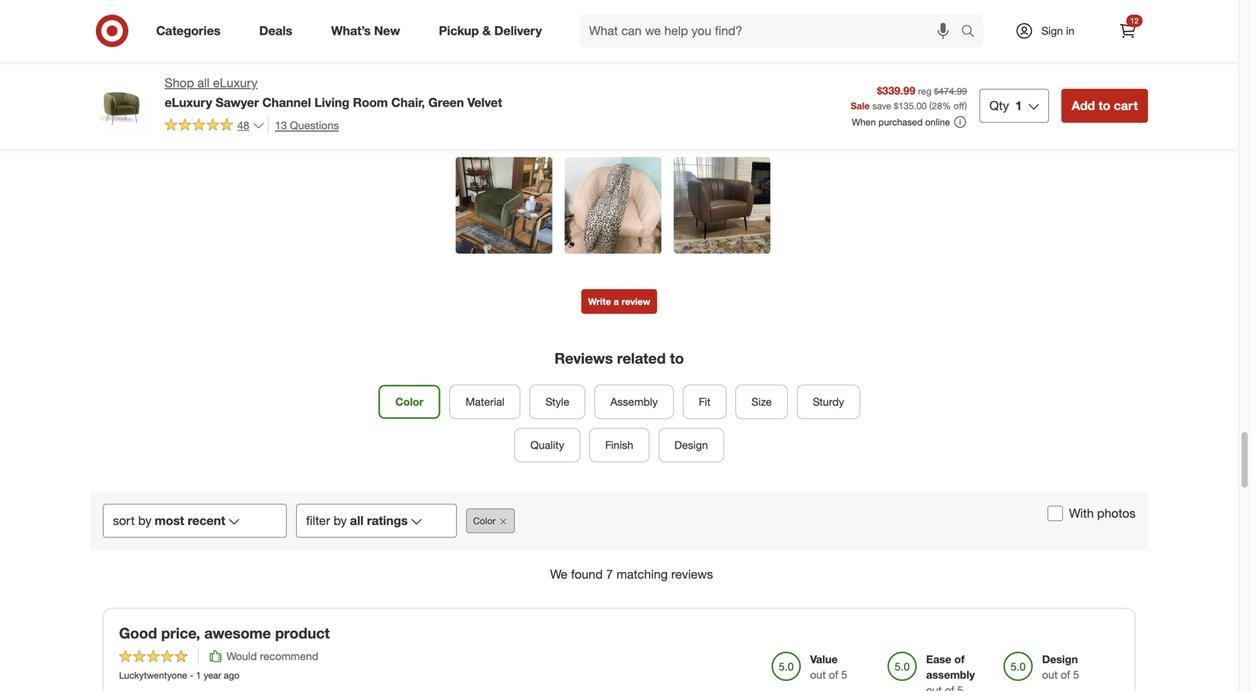 Task type: locate. For each thing, give the bounding box(es) containing it.
categories
[[156, 23, 220, 38]]

year
[[204, 670, 221, 682]]

$474.99
[[934, 85, 967, 97]]

1 vertical spatial ease
[[926, 653, 951, 667]]

save
[[872, 100, 891, 112]]

0 horizontal spatial ease of assembly
[[368, 41, 417, 70]]

by for sort by
[[138, 514, 151, 529]]

0 horizontal spatial color button
[[378, 385, 440, 419]]

what's
[[331, 23, 371, 38]]

$339.99
[[877, 84, 915, 97]]

0 vertical spatial color button
[[378, 385, 440, 419]]

1 vertical spatial design out of 5
[[1042, 653, 1079, 682]]

1 vertical spatial to
[[670, 350, 684, 368]]

matching
[[617, 567, 668, 582]]

purchased
[[878, 116, 923, 128]]

1 vertical spatial assembly
[[926, 669, 975, 682]]

price,
[[161, 625, 200, 643]]

1 vertical spatial all
[[350, 514, 363, 529]]

0 horizontal spatial eluxury
[[165, 95, 212, 110]]

0 horizontal spatial all
[[197, 75, 210, 90]]

0 horizontal spatial 1
[[196, 670, 201, 682]]

0 horizontal spatial design out of 5
[[832, 41, 869, 70]]

1 right qty
[[1015, 98, 1022, 113]]

all
[[197, 75, 210, 90], [350, 514, 363, 529]]

0 horizontal spatial assembly
[[368, 56, 417, 70]]

eluxury down "shop"
[[165, 95, 212, 110]]

eluxury
[[213, 75, 257, 90], [165, 95, 212, 110]]

-
[[190, 670, 193, 682]]

ease of assembly
[[368, 41, 417, 70], [926, 653, 975, 682]]

questions
[[290, 119, 339, 132]]

(
[[929, 100, 932, 112]]

sign in link
[[1002, 14, 1099, 48]]

reg
[[918, 85, 932, 97]]

fit
[[699, 395, 710, 409]]

out
[[484, 56, 500, 70], [600, 56, 616, 70], [716, 56, 732, 70], [832, 56, 847, 70], [810, 669, 826, 682], [1042, 669, 1058, 682]]

green
[[428, 95, 464, 110]]

$339.99 reg $474.99 sale save $ 135.00 ( 28 % off )
[[851, 84, 967, 112]]

all right "shop"
[[197, 75, 210, 90]]

guest review image 1 of 12, zoom in image
[[456, 157, 552, 254]]

out inside quality out of 5
[[600, 56, 616, 70]]

of inside comfort out of 5
[[735, 56, 744, 70]]

channel
[[262, 95, 311, 110]]

ratings
[[367, 514, 408, 529]]

shop all eluxury eluxury sawyer channel living room chair, green velvet
[[165, 75, 502, 110]]

of
[[396, 41, 406, 54], [503, 56, 512, 70], [619, 56, 628, 70], [735, 56, 744, 70], [850, 56, 860, 70], [954, 653, 965, 667], [829, 669, 838, 682], [1061, 669, 1070, 682]]

1 vertical spatial 1
[[196, 670, 201, 682]]

0 vertical spatial ease
[[368, 41, 393, 54]]

1
[[1015, 98, 1022, 113], [196, 670, 201, 682]]

0 horizontal spatial to
[[670, 350, 684, 368]]

0 vertical spatial all
[[197, 75, 210, 90]]

1 horizontal spatial 1
[[1015, 98, 1022, 113]]

reviews related to
[[555, 350, 684, 368]]

pickup & delivery link
[[426, 14, 561, 48]]

qty
[[989, 98, 1009, 113]]

eluxury up sawyer
[[213, 75, 257, 90]]

design
[[832, 41, 868, 54], [1042, 653, 1078, 667]]

material button
[[450, 385, 520, 419]]

comfort
[[716, 41, 759, 54]]

delivery
[[494, 23, 542, 38]]

size button
[[736, 385, 788, 419]]

1 horizontal spatial by
[[334, 514, 347, 529]]

to right add
[[1099, 98, 1110, 113]]

1 horizontal spatial to
[[1099, 98, 1110, 113]]

in
[[1066, 24, 1074, 37]]

0 horizontal spatial design
[[832, 41, 868, 54]]

qty 1
[[989, 98, 1022, 113]]

1 horizontal spatial ease of assembly
[[926, 653, 975, 682]]

0 horizontal spatial by
[[138, 514, 151, 529]]

sale
[[851, 100, 870, 112]]

1 horizontal spatial ease
[[926, 653, 951, 667]]

With photos checkbox
[[1047, 506, 1063, 522]]

by right sort
[[138, 514, 151, 529]]

1 horizontal spatial all
[[350, 514, 363, 529]]

online
[[925, 116, 950, 128]]

product
[[275, 625, 330, 643]]

would recommend
[[227, 650, 318, 664]]

5
[[515, 56, 521, 70], [631, 56, 637, 70], [747, 56, 753, 70], [863, 56, 869, 70], [841, 669, 847, 682], [1073, 669, 1079, 682]]

when purchased online
[[852, 116, 950, 128]]

value
[[810, 653, 838, 667]]

shop
[[165, 75, 194, 90]]

review
[[622, 296, 650, 308]]

to right related
[[670, 350, 684, 368]]

recent
[[188, 514, 225, 529]]

1 horizontal spatial design out of 5
[[1042, 653, 1079, 682]]

sort by most recent
[[113, 514, 225, 529]]

write a review button
[[581, 290, 657, 314]]

1 vertical spatial color
[[473, 516, 496, 527]]

guest review image 2 of 12, zoom in image
[[565, 157, 661, 254]]

recommend
[[260, 650, 318, 664]]

we
[[550, 567, 568, 582]]

what's new
[[331, 23, 400, 38]]

by right filter
[[334, 514, 347, 529]]

0 vertical spatial eluxury
[[213, 75, 257, 90]]

luckytwentyone - 1 year ago
[[119, 670, 239, 682]]

to inside button
[[1099, 98, 1110, 113]]

2 by from the left
[[334, 514, 347, 529]]

sign in
[[1041, 24, 1074, 37]]

room
[[353, 95, 388, 110]]

$
[[894, 100, 898, 112]]

0 horizontal spatial color
[[395, 395, 423, 409]]

most
[[155, 514, 184, 529]]

1 by from the left
[[138, 514, 151, 529]]

quality
[[600, 41, 636, 54]]

0 vertical spatial color
[[395, 395, 423, 409]]

reviews
[[555, 350, 613, 368]]

of inside quality out of 5
[[619, 56, 628, 70]]

off
[[954, 100, 965, 112]]

1 horizontal spatial design
[[1042, 653, 1078, 667]]

would
[[227, 650, 257, 664]]

0 vertical spatial to
[[1099, 98, 1110, 113]]

1 vertical spatial color button
[[466, 509, 515, 534]]

1 horizontal spatial color button
[[466, 509, 515, 534]]

0 vertical spatial design
[[832, 41, 868, 54]]

quality button
[[515, 429, 580, 463]]

by
[[138, 514, 151, 529], [334, 514, 347, 529]]

to
[[1099, 98, 1110, 113], [670, 350, 684, 368]]

all left ratings
[[350, 514, 363, 529]]

1 vertical spatial eluxury
[[165, 95, 212, 110]]

color button
[[378, 385, 440, 419], [466, 509, 515, 534]]

design button
[[659, 429, 724, 463]]

image of eluxury sawyer channel living room chair, green velvet image
[[90, 74, 152, 136]]

with
[[1069, 506, 1094, 521]]

1 right -
[[196, 670, 201, 682]]

living
[[314, 95, 349, 110]]



Task type: vqa. For each thing, say whether or not it's contained in the screenshot.
Hollywood, within 12121 Victory Blvd, North Hollywood, CA 91606-3204 Open today: 8:00am - 10:00pm 747-205-5632
no



Task type: describe. For each thing, give the bounding box(es) containing it.
1 horizontal spatial color
[[473, 516, 496, 527]]

assembly button
[[595, 385, 674, 419]]

good
[[119, 625, 157, 643]]

design
[[674, 439, 708, 452]]

0 vertical spatial assembly
[[368, 56, 417, 70]]

0 horizontal spatial ease
[[368, 41, 393, 54]]

5 inside quality out of 5
[[631, 56, 637, 70]]

out inside comfort out of 5
[[716, 56, 732, 70]]

0 vertical spatial design out of 5
[[832, 41, 869, 70]]

13 questions link
[[268, 117, 339, 134]]

of inside value out of 5
[[829, 669, 838, 682]]

out of 5
[[484, 56, 521, 70]]

0 vertical spatial 1
[[1015, 98, 1022, 113]]

all inside shop all eluxury eluxury sawyer channel living room chair, green velvet
[[197, 75, 210, 90]]

sort
[[113, 514, 135, 529]]

new
[[374, 23, 400, 38]]

write a review
[[588, 296, 650, 308]]

good price, awesome product
[[119, 625, 330, 643]]

velvet
[[467, 95, 502, 110]]

deals
[[259, 23, 292, 38]]

13
[[275, 119, 287, 132]]

found
[[571, 567, 603, 582]]

finish
[[605, 439, 633, 452]]

cart
[[1114, 98, 1138, 113]]

&
[[482, 23, 491, 38]]

guest review image 3 of 12, zoom in image
[[674, 157, 770, 254]]

what's new link
[[318, 14, 420, 48]]

1 horizontal spatial eluxury
[[213, 75, 257, 90]]

material
[[466, 395, 505, 409]]

1 horizontal spatial assembly
[[926, 669, 975, 682]]

size
[[751, 395, 772, 409]]

awesome
[[204, 625, 271, 643]]

search
[[954, 25, 991, 40]]

28
[[932, 100, 942, 112]]

reviews
[[671, 567, 713, 582]]

5 inside comfort out of 5
[[747, 56, 753, 70]]

12
[[1130, 16, 1139, 26]]

with photos
[[1069, 506, 1136, 521]]

style button
[[530, 385, 585, 419]]

48 link
[[165, 117, 265, 135]]

pickup & delivery
[[439, 23, 542, 38]]

filter
[[306, 514, 330, 529]]

sign
[[1041, 24, 1063, 37]]

sturdy
[[813, 395, 844, 409]]

luckytwentyone
[[119, 670, 187, 682]]

comfort out of 5
[[716, 41, 759, 70]]

deals link
[[246, 14, 312, 48]]

1 vertical spatial ease of assembly
[[926, 653, 975, 682]]

1 vertical spatial design
[[1042, 653, 1078, 667]]

sturdy button
[[797, 385, 860, 419]]

quality out of 5
[[600, 41, 637, 70]]

search button
[[954, 14, 991, 51]]

finish button
[[589, 429, 649, 463]]

sawyer
[[216, 95, 259, 110]]

)
[[965, 100, 967, 112]]

chair,
[[391, 95, 425, 110]]

by for filter by
[[334, 514, 347, 529]]

5 inside value out of 5
[[841, 669, 847, 682]]

add to cart
[[1072, 98, 1138, 113]]

out inside value out of 5
[[810, 669, 826, 682]]

we found 7 matching reviews
[[550, 567, 713, 582]]

add to cart button
[[1062, 89, 1148, 123]]

a
[[614, 296, 619, 308]]

What can we help you find? suggestions appear below search field
[[580, 14, 965, 48]]

0 vertical spatial ease of assembly
[[368, 41, 417, 70]]

add
[[1072, 98, 1095, 113]]

related
[[617, 350, 666, 368]]

quality
[[530, 439, 564, 452]]

135.00
[[898, 100, 927, 112]]

style
[[545, 395, 569, 409]]

when
[[852, 116, 876, 128]]

7
[[606, 567, 613, 582]]

categories link
[[143, 14, 240, 48]]

ago
[[224, 670, 239, 682]]

write
[[588, 296, 611, 308]]

photos
[[1097, 506, 1136, 521]]

assembly
[[610, 395, 658, 409]]

12 link
[[1111, 14, 1145, 48]]

13 questions
[[275, 119, 339, 132]]

fit button
[[683, 385, 726, 419]]



